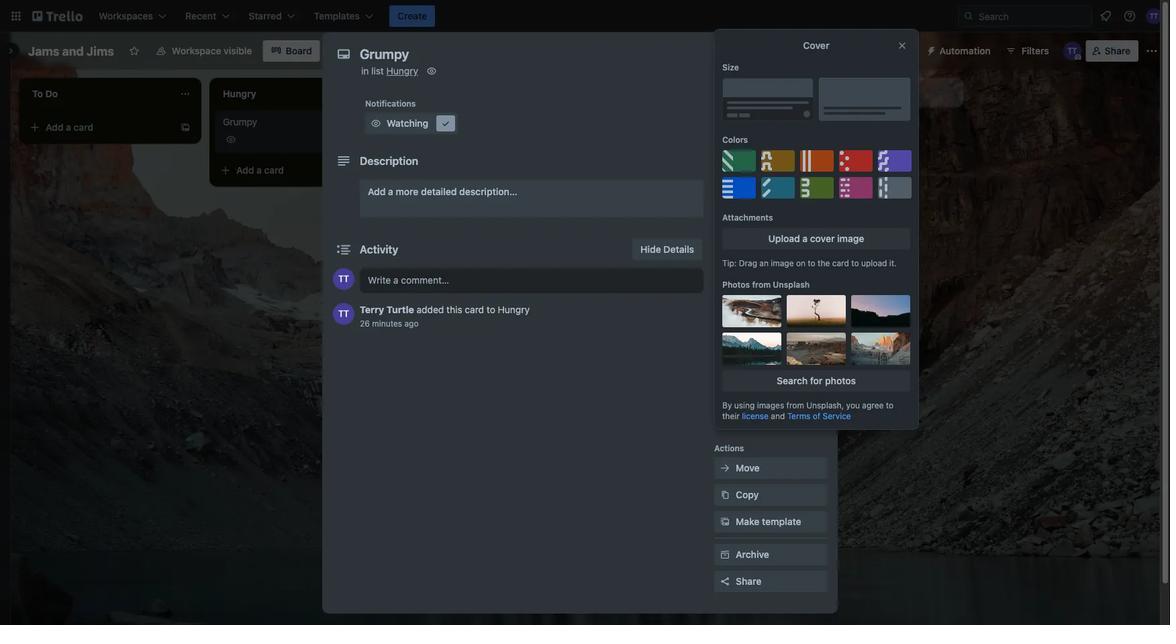 Task type: locate. For each thing, give the bounding box(es) containing it.
Write a comment text field
[[360, 269, 704, 293]]

sm image down add to card
[[719, 111, 732, 125]]

1 vertical spatial power-ups
[[715, 308, 758, 318]]

from down an
[[753, 280, 771, 289]]

0 vertical spatial terry turtle (terryturtle) image
[[333, 269, 355, 290]]

filters button
[[1002, 40, 1054, 62]]

0 vertical spatial cover
[[804, 40, 830, 51]]

sm image inside copy "link"
[[719, 489, 732, 502]]

2 horizontal spatial power-
[[861, 45, 893, 56]]

image inside button
[[838, 233, 865, 244]]

1 horizontal spatial image
[[838, 233, 865, 244]]

0 horizontal spatial create from template… image
[[180, 122, 191, 133]]

sm image left labels
[[719, 138, 732, 152]]

hide details
[[641, 244, 694, 255]]

sm image left checklist
[[719, 165, 732, 179]]

image up fields
[[771, 259, 794, 268]]

power- down photos
[[715, 308, 743, 318]]

mark as good idea
[[736, 383, 819, 394]]

Board name text field
[[21, 40, 121, 62]]

add
[[806, 87, 824, 98], [715, 93, 730, 103], [46, 122, 63, 133], [427, 122, 445, 133], [236, 165, 254, 176], [368, 186, 386, 197], [736, 327, 754, 339], [736, 409, 754, 420]]

add power-ups link
[[715, 322, 827, 344]]

1 horizontal spatial automation
[[940, 45, 991, 56]]

0 vertical spatial automation
[[940, 45, 991, 56]]

license and terms of service
[[742, 412, 851, 421]]

hungry down write a comment text field
[[498, 305, 530, 316]]

add a card for the right add a card button
[[427, 122, 475, 133]]

sm image left make
[[719, 516, 732, 529]]

copy
[[736, 490, 759, 501]]

a for the middle add a card button
[[257, 165, 262, 176]]

search image
[[964, 11, 975, 21]]

sm image inside the make template link
[[719, 516, 732, 529]]

1 vertical spatial hungry
[[498, 305, 530, 316]]

0 vertical spatial power-
[[861, 45, 893, 56]]

terry turtle (terryturtle) image
[[1147, 8, 1163, 24], [1064, 42, 1082, 60]]

1 horizontal spatial share
[[1105, 45, 1131, 56]]

1 vertical spatial from
[[787, 401, 805, 410]]

0 vertical spatial ups
[[893, 45, 910, 56]]

sm image left drag
[[719, 246, 732, 259]]

1 horizontal spatial list
[[863, 87, 876, 98]]

1 horizontal spatial and
[[771, 412, 785, 421]]

add inside button
[[806, 87, 824, 98]]

ups up add power-ups
[[743, 308, 758, 318]]

add power-ups
[[736, 327, 806, 339]]

1 horizontal spatial create from template… image
[[371, 165, 382, 176]]

hungry inside terry turtle added this card to hungry 26 minutes ago
[[498, 305, 530, 316]]

to right this
[[487, 305, 496, 316]]

power-ups up add another list button
[[861, 45, 910, 56]]

automation down search icon
[[940, 45, 991, 56]]

0 horizontal spatial terry turtle (terryturtle) image
[[1064, 42, 1082, 60]]

automation up mark
[[715, 362, 760, 371]]

hungry
[[387, 65, 418, 77], [498, 305, 530, 316]]

cover up drag
[[736, 247, 762, 258]]

1 vertical spatial list
[[863, 87, 876, 98]]

search for photos button
[[723, 371, 911, 392]]

to up members
[[733, 93, 741, 103]]

1 vertical spatial terry turtle (terryturtle) image
[[333, 304, 355, 325]]

tip: drag an image on to the card to upload it.
[[723, 259, 897, 268]]

and left jims
[[62, 44, 84, 58]]

share down archive on the right bottom
[[736, 577, 762, 588]]

1 vertical spatial image
[[771, 259, 794, 268]]

activity
[[360, 243, 399, 256]]

to
[[733, 93, 741, 103], [808, 259, 816, 268], [852, 259, 859, 268], [487, 305, 496, 316], [886, 401, 894, 410]]

from up license and terms of service
[[787, 401, 805, 410]]

automation
[[940, 45, 991, 56], [715, 362, 760, 371]]

sm image
[[921, 40, 940, 59], [425, 64, 439, 78], [369, 117, 383, 130], [719, 138, 732, 152], [719, 246, 732, 259], [719, 516, 732, 529], [719, 549, 732, 562]]

their
[[723, 412, 740, 421]]

share button down 0 notifications icon at the top right of page
[[1087, 40, 1139, 62]]

1 horizontal spatial power-ups
[[861, 45, 910, 56]]

fields
[[773, 274, 799, 285]]

0 vertical spatial from
[[753, 280, 771, 289]]

0 vertical spatial hungry
[[387, 65, 418, 77]]

add a card for left add a card button
[[46, 122, 93, 133]]

share left show menu icon at right
[[1105, 45, 1131, 56]]

description…
[[459, 186, 518, 197]]

1 horizontal spatial power-
[[756, 327, 788, 339]]

share button down archive link
[[715, 572, 827, 593]]

attachments
[[723, 213, 773, 222]]

power-ups button
[[834, 40, 919, 62]]

0 horizontal spatial ups
[[743, 308, 758, 318]]

to left upload
[[852, 259, 859, 268]]

sm image for move
[[719, 462, 732, 476]]

for
[[811, 376, 823, 387]]

members link
[[715, 107, 827, 129]]

cover up add another list on the right
[[804, 40, 830, 51]]

cover inside "cover" link
[[736, 247, 762, 258]]

0 vertical spatial image
[[838, 233, 865, 244]]

1 vertical spatial cover
[[736, 247, 762, 258]]

upload a cover image button
[[723, 228, 911, 250]]

detailed
[[421, 186, 457, 197]]

sm image down actions
[[719, 462, 732, 476]]

upload a cover image
[[769, 233, 865, 244]]

terms of service link
[[788, 412, 851, 421]]

power- down photos from unsplash
[[756, 327, 788, 339]]

and
[[62, 44, 84, 58], [771, 412, 785, 421]]

image for cover
[[838, 233, 865, 244]]

attachment
[[736, 220, 788, 231]]

0 vertical spatial share
[[1105, 45, 1131, 56]]

1 vertical spatial and
[[771, 412, 785, 421]]

power- up add another list button
[[861, 45, 893, 56]]

1 vertical spatial share button
[[715, 572, 827, 593]]

0 vertical spatial terry turtle (terryturtle) image
[[1147, 8, 1163, 24]]

checklist link
[[715, 161, 827, 183]]

0 vertical spatial list
[[371, 65, 384, 77]]

1 horizontal spatial ups
[[788, 327, 806, 339]]

archive
[[736, 550, 770, 561]]

a
[[66, 122, 71, 133], [447, 122, 453, 133], [257, 165, 262, 176], [388, 186, 394, 197], [803, 233, 808, 244]]

search for photos
[[777, 376, 856, 387]]

automation inside button
[[940, 45, 991, 56]]

size
[[723, 62, 739, 72]]

add a more detailed description… link
[[360, 180, 704, 218]]

list right another
[[863, 87, 876, 98]]

sm image right hungry link
[[425, 64, 439, 78]]

sm image for cover
[[719, 246, 732, 259]]

from
[[753, 280, 771, 289], [787, 401, 805, 410]]

workspace
[[172, 45, 221, 56]]

0 horizontal spatial share button
[[715, 572, 827, 593]]

2 horizontal spatial ups
[[893, 45, 910, 56]]

sm image inside archive link
[[719, 549, 732, 562]]

0 horizontal spatial cover
[[736, 247, 762, 258]]

to right 'on' in the right of the page
[[808, 259, 816, 268]]

unsplash,
[[807, 401, 844, 410]]

details
[[664, 244, 694, 255]]

list right in
[[371, 65, 384, 77]]

1 vertical spatial automation
[[715, 362, 760, 371]]

sm image inside watching button
[[439, 117, 453, 130]]

sm image down notifications
[[369, 117, 383, 130]]

sm image for checklist
[[719, 165, 732, 179]]

upload
[[862, 259, 888, 268]]

sm image inside move link
[[719, 462, 732, 476]]

0 horizontal spatial add a card
[[46, 122, 93, 133]]

terry turtle (terryturtle) image right filters
[[1064, 42, 1082, 60]]

list
[[371, 65, 384, 77], [863, 87, 876, 98]]

create from template… image
[[180, 122, 191, 133], [752, 122, 763, 133], [371, 165, 382, 176]]

photos from unsplash
[[723, 280, 810, 289]]

add a card
[[46, 122, 93, 133], [427, 122, 475, 133], [236, 165, 284, 176]]

1 vertical spatial share
[[736, 577, 762, 588]]

image right cover
[[838, 233, 865, 244]]

0 vertical spatial and
[[62, 44, 84, 58]]

sm image left archive on the right bottom
[[719, 549, 732, 562]]

1 horizontal spatial cover
[[804, 40, 830, 51]]

2 terry turtle (terryturtle) image from the top
[[333, 304, 355, 325]]

labels link
[[715, 134, 827, 156]]

sm image inside watching button
[[369, 117, 383, 130]]

1 horizontal spatial share button
[[1087, 40, 1139, 62]]

on
[[796, 259, 806, 268]]

0 horizontal spatial power-
[[715, 308, 743, 318]]

hide details link
[[633, 239, 703, 261]]

sm image right watching on the left of page
[[439, 117, 453, 130]]

2 horizontal spatial add a card
[[427, 122, 475, 133]]

the
[[818, 259, 830, 268]]

2 vertical spatial power-
[[756, 327, 788, 339]]

1 horizontal spatial from
[[787, 401, 805, 410]]

card
[[743, 93, 760, 103], [74, 122, 93, 133], [455, 122, 475, 133], [264, 165, 284, 176], [833, 259, 850, 268], [465, 305, 484, 316]]

watching
[[387, 118, 429, 129]]

create from template… image left "grumpy"
[[180, 122, 191, 133]]

make template
[[736, 517, 802, 528]]

terry turtle (terryturtle) image
[[333, 269, 355, 290], [333, 304, 355, 325]]

open information menu image
[[1124, 9, 1137, 23]]

sm image left "copy"
[[719, 489, 732, 502]]

labels
[[736, 139, 765, 150]]

0 horizontal spatial automation
[[715, 362, 760, 371]]

1 horizontal spatial terry turtle (terryturtle) image
[[1147, 8, 1163, 24]]

0 notifications image
[[1098, 8, 1114, 24]]

power-ups
[[861, 45, 910, 56], [715, 308, 758, 318]]

to right agree on the bottom right of the page
[[886, 401, 894, 410]]

power- inside "button"
[[861, 45, 893, 56]]

hungry up notifications
[[387, 65, 418, 77]]

agree
[[863, 401, 884, 410]]

sm image inside labels link
[[719, 138, 732, 152]]

0 horizontal spatial power-ups
[[715, 308, 758, 318]]

sm image right the power-ups "button"
[[921, 40, 940, 59]]

sm image
[[719, 111, 732, 125], [439, 117, 453, 130], [719, 165, 732, 179], [719, 462, 732, 476], [719, 489, 732, 502]]

ups up add another list button
[[893, 45, 910, 56]]

create from template… image up labels
[[752, 122, 763, 133]]

minutes
[[372, 319, 402, 328]]

sm image inside 'members' link
[[719, 111, 732, 125]]

filters
[[1022, 45, 1050, 56]]

sm image inside "cover" link
[[719, 246, 732, 259]]

show menu image
[[1146, 44, 1159, 58]]

and inside board name text box
[[62, 44, 84, 58]]

1 horizontal spatial hungry
[[498, 305, 530, 316]]

add another list
[[806, 87, 876, 98]]

and for jams
[[62, 44, 84, 58]]

0 vertical spatial power-ups
[[861, 45, 910, 56]]

create from template… image down watching button
[[371, 165, 382, 176]]

to inside terry turtle added this card to hungry 26 minutes ago
[[487, 305, 496, 316]]

sm image inside the automation button
[[921, 40, 940, 59]]

terry turtle (terryturtle) image right open information menu icon
[[1147, 8, 1163, 24]]

power-ups down photos
[[715, 308, 758, 318]]

1 vertical spatial power-
[[715, 308, 743, 318]]

1 vertical spatial terry turtle (terryturtle) image
[[1064, 42, 1082, 60]]

0 horizontal spatial image
[[771, 259, 794, 268]]

1 horizontal spatial add a card
[[236, 165, 284, 176]]

image
[[838, 233, 865, 244], [771, 259, 794, 268]]

a for left add a card button
[[66, 122, 71, 133]]

power-
[[861, 45, 893, 56], [715, 308, 743, 318], [756, 327, 788, 339]]

0 vertical spatial share button
[[1087, 40, 1139, 62]]

0 horizontal spatial and
[[62, 44, 84, 58]]

cover
[[804, 40, 830, 51], [736, 247, 762, 258]]

sm image for labels
[[719, 138, 732, 152]]

service
[[823, 412, 851, 421]]

None text field
[[353, 42, 797, 66]]

license link
[[742, 412, 769, 421]]

sm image inside checklist link
[[719, 165, 732, 179]]

share
[[1105, 45, 1131, 56], [736, 577, 762, 588]]

ups down unsplash
[[788, 327, 806, 339]]

from inside by using images from unsplash, you agree to their
[[787, 401, 805, 410]]

and down images
[[771, 412, 785, 421]]



Task type: describe. For each thing, give the bounding box(es) containing it.
0 horizontal spatial add a card button
[[24, 117, 175, 138]]

button
[[756, 409, 786, 420]]

copy link
[[715, 485, 827, 506]]

create from template… image for left add a card button
[[180, 122, 191, 133]]

jims
[[87, 44, 114, 58]]

sm image for make template
[[719, 516, 732, 529]]

mark as good idea button
[[715, 377, 827, 399]]

2 vertical spatial ups
[[788, 327, 806, 339]]

0 horizontal spatial list
[[371, 65, 384, 77]]

card inside terry turtle added this card to hungry 26 minutes ago
[[465, 305, 484, 316]]

dates button
[[715, 188, 827, 210]]

mark
[[736, 383, 758, 394]]

1 horizontal spatial add a card button
[[215, 160, 365, 181]]

grumpy link
[[223, 116, 379, 129]]

custom fields button
[[715, 273, 827, 286]]

2 horizontal spatial create from template… image
[[752, 122, 763, 133]]

2 horizontal spatial add a card button
[[406, 117, 556, 138]]

move link
[[715, 458, 827, 480]]

idea
[[800, 383, 819, 394]]

tip:
[[723, 259, 737, 268]]

colors
[[723, 135, 748, 144]]

in
[[361, 65, 369, 77]]

description
[[360, 155, 419, 168]]

watching button
[[365, 113, 458, 134]]

it.
[[890, 259, 897, 268]]

sm image for members
[[719, 111, 732, 125]]

ago
[[405, 319, 419, 328]]

1 vertical spatial ups
[[743, 308, 758, 318]]

turtle
[[387, 305, 414, 316]]

to inside by using images from unsplash, you agree to their
[[886, 401, 894, 410]]

notifications
[[365, 99, 416, 108]]

grumpy
[[223, 117, 257, 128]]

list inside button
[[863, 87, 876, 98]]

board
[[286, 45, 312, 56]]

26
[[360, 319, 370, 328]]

of
[[813, 412, 821, 421]]

0 horizontal spatial from
[[753, 280, 771, 289]]

sm image for archive
[[719, 549, 732, 562]]

customize views image
[[327, 44, 340, 58]]

custom
[[736, 274, 771, 285]]

more
[[396, 186, 419, 197]]

add button
[[736, 409, 786, 420]]

and for license
[[771, 412, 785, 421]]

sm image for watching
[[369, 117, 383, 130]]

1 terry turtle (terryturtle) image from the top
[[333, 269, 355, 290]]

visible
[[224, 45, 252, 56]]

0 horizontal spatial hungry
[[387, 65, 418, 77]]

members
[[736, 113, 778, 124]]

added
[[417, 305, 444, 316]]

star or unstar board image
[[129, 46, 140, 56]]

Search field
[[975, 6, 1092, 26]]

unsplash
[[773, 280, 810, 289]]

by
[[723, 401, 732, 410]]

another
[[826, 87, 861, 98]]

switch to… image
[[9, 9, 23, 23]]

primary element
[[0, 0, 1171, 32]]

automation button
[[921, 40, 999, 62]]

an
[[760, 259, 769, 268]]

add a card for the middle add a card button
[[236, 165, 284, 176]]

images
[[757, 401, 785, 410]]

workspace visible button
[[148, 40, 260, 62]]

drag
[[739, 259, 758, 268]]

sm image for copy
[[719, 489, 732, 502]]

image for an
[[771, 259, 794, 268]]

photos
[[723, 280, 750, 289]]

cover link
[[715, 242, 827, 263]]

checklist
[[736, 166, 777, 177]]

0 horizontal spatial share
[[736, 577, 762, 588]]

26 minutes ago link
[[360, 319, 419, 328]]

move
[[736, 463, 760, 474]]

photos
[[825, 376, 856, 387]]

good
[[774, 383, 797, 394]]

add to card
[[715, 93, 760, 103]]

create from template… image for the middle add a card button
[[371, 165, 382, 176]]

add button button
[[715, 404, 827, 426]]

actions
[[715, 444, 744, 453]]

in list hungry
[[361, 65, 418, 77]]

make template link
[[715, 512, 827, 533]]

you
[[847, 401, 860, 410]]

using
[[735, 401, 755, 410]]

attachment button
[[715, 215, 827, 236]]

power-ups inside "button"
[[861, 45, 910, 56]]

archive link
[[715, 545, 827, 566]]

create button
[[390, 5, 435, 27]]

as
[[761, 383, 771, 394]]

ups inside "button"
[[893, 45, 910, 56]]

terry turtle added this card to hungry 26 minutes ago
[[360, 305, 530, 328]]

this
[[447, 305, 463, 316]]

make
[[736, 517, 760, 528]]

jams and jims
[[28, 44, 114, 58]]

sm image for automation
[[921, 40, 940, 59]]

jams
[[28, 44, 59, 58]]

workspace visible
[[172, 45, 252, 56]]

a for the right add a card button
[[447, 122, 453, 133]]

board link
[[263, 40, 320, 62]]

hungry link
[[387, 65, 418, 77]]

add another list button
[[782, 78, 964, 107]]

add a more detailed description…
[[368, 186, 518, 197]]

dates
[[736, 193, 762, 204]]

hide
[[641, 244, 661, 255]]

terms
[[788, 412, 811, 421]]



Task type: vqa. For each thing, say whether or not it's contained in the screenshot.
Terry Turtle added this card to Hungry 26 minutes ago
yes



